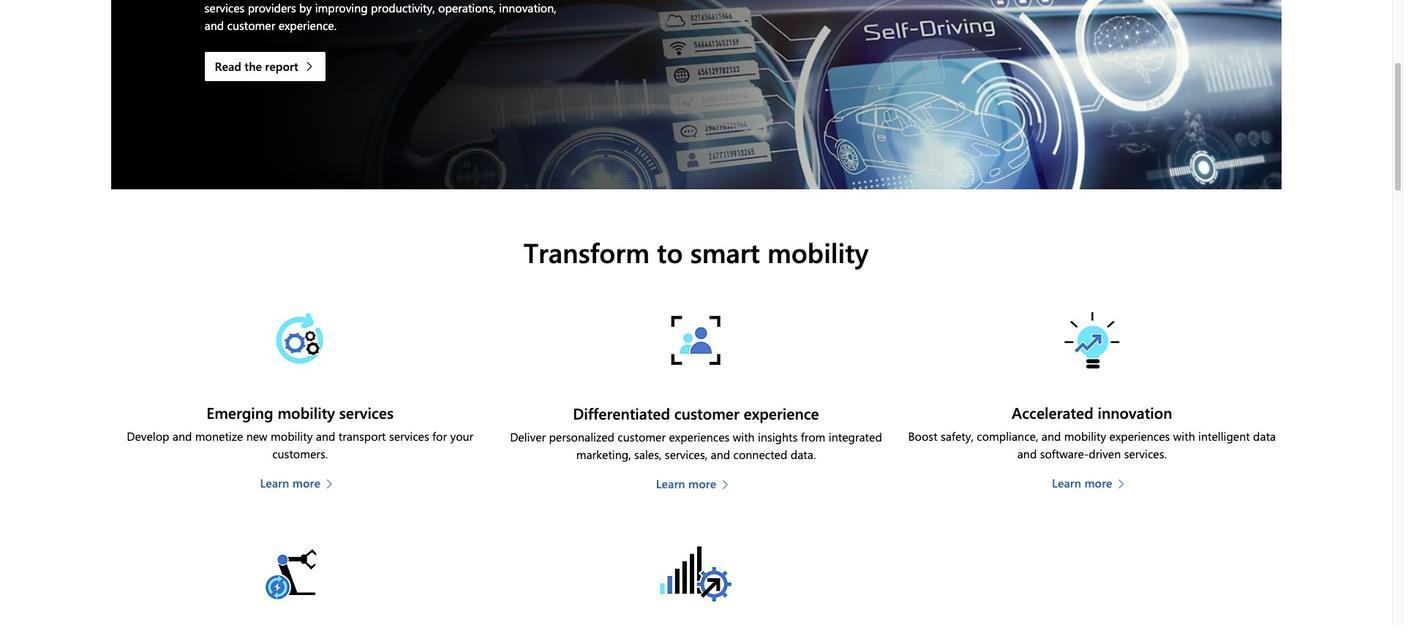 Task type: describe. For each thing, give the bounding box(es) containing it.
0 vertical spatial services
[[339, 403, 394, 423]]

and inside differentiated customer experience deliver personalized customer experiences with insights from integrated marketing, sales, services, and connected data.
[[711, 447, 730, 463]]

from
[[801, 430, 826, 445]]

develop
[[127, 429, 169, 444]]

differentiated customer experience deliver personalized customer experiences with insights from integrated marketing, sales, services, and connected data.
[[510, 403, 882, 463]]

learn more link for mobility
[[260, 475, 340, 493]]

and up software-
[[1042, 429, 1061, 444]]

and up customers.
[[316, 429, 335, 444]]

more for mobility
[[292, 476, 320, 491]]

read
[[215, 58, 241, 74]]

mobility inside accelerated  innovation boost safety, compliance, and mobility experiences with intelligent data and software-driven services.
[[1064, 429, 1106, 444]]

more for customer
[[689, 477, 716, 492]]

to
[[657, 234, 683, 270]]

connected
[[733, 447, 788, 463]]

for
[[432, 429, 447, 444]]

differentiated
[[573, 403, 670, 424]]

with inside differentiated customer experience deliver personalized customer experiences with insights from integrated marketing, sales, services, and connected data.
[[733, 430, 755, 445]]

learn more for mobility
[[260, 476, 320, 491]]

learn more for innovation
[[1052, 476, 1112, 491]]

services.
[[1124, 447, 1167, 462]]

more for innovation
[[1085, 476, 1112, 491]]

driven
[[1089, 447, 1121, 462]]

0 horizontal spatial customer
[[618, 430, 666, 445]]

intelligent
[[1198, 429, 1250, 444]]

software-
[[1040, 447, 1089, 462]]

experiences inside differentiated customer experience deliver personalized customer experiences with insights from integrated marketing, sales, services, and connected data.
[[669, 430, 730, 445]]

new
[[246, 429, 268, 444]]

monetize
[[195, 429, 243, 444]]

accelerated  innovation boost safety, compliance, and mobility experiences with intelligent data and software-driven services.
[[908, 403, 1276, 462]]

experience
[[744, 403, 819, 424]]

compliance,
[[977, 429, 1038, 444]]

0 vertical spatial customer
[[674, 403, 739, 424]]

boost
[[908, 429, 938, 444]]



Task type: vqa. For each thing, say whether or not it's contained in the screenshot.
tricks at the left top of page
no



Task type: locate. For each thing, give the bounding box(es) containing it.
innovation
[[1098, 403, 1173, 423]]

the
[[245, 58, 262, 74]]

learn more for customer
[[656, 477, 716, 492]]

your
[[450, 429, 473, 444]]

services left for
[[389, 429, 429, 444]]

1 horizontal spatial with
[[1173, 429, 1195, 444]]

read the report
[[215, 58, 298, 74]]

learn for accelerated
[[1052, 476, 1081, 491]]

sales,
[[634, 447, 662, 463]]

more down services,
[[689, 477, 716, 492]]

read the report link
[[204, 52, 325, 81]]

0 horizontal spatial more
[[292, 476, 320, 491]]

1 horizontal spatial more
[[689, 477, 716, 492]]

accelerated
[[1012, 403, 1094, 423]]

learn
[[260, 476, 289, 491], [1052, 476, 1081, 491], [656, 477, 685, 492]]

integrated
[[829, 430, 882, 445]]

with left intelligent
[[1173, 429, 1195, 444]]

and down compliance,
[[1017, 447, 1037, 462]]

services
[[339, 403, 394, 423], [389, 429, 429, 444]]

learn down software-
[[1052, 476, 1081, 491]]

transform
[[524, 234, 650, 270]]

with inside accelerated  innovation boost safety, compliance, and mobility experiences with intelligent data and software-driven services.
[[1173, 429, 1195, 444]]

marketing,
[[576, 447, 631, 463]]

1 horizontal spatial learn
[[656, 477, 685, 492]]

learn more link down customers.
[[260, 475, 340, 493]]

with up connected
[[733, 430, 755, 445]]

services up the transport on the left bottom
[[339, 403, 394, 423]]

experiences inside accelerated  innovation boost safety, compliance, and mobility experiences with intelligent data and software-driven services.
[[1110, 429, 1170, 444]]

learn more link for innovation
[[1052, 475, 1132, 493]]

customers.
[[272, 447, 328, 462]]

learn for differentiated
[[656, 477, 685, 492]]

customer
[[674, 403, 739, 424], [618, 430, 666, 445]]

emerging mobility services develop and monetize new mobility and transport services for your customers.
[[127, 403, 473, 462]]

2 horizontal spatial learn more
[[1052, 476, 1112, 491]]

experiences
[[1110, 429, 1170, 444], [669, 430, 730, 445]]

data.
[[791, 447, 816, 463]]

1 vertical spatial customer
[[618, 430, 666, 445]]

with
[[1173, 429, 1195, 444], [733, 430, 755, 445]]

personalized
[[549, 430, 615, 445]]

learn more down services,
[[656, 477, 716, 492]]

smart
[[690, 234, 760, 270]]

0 horizontal spatial experiences
[[669, 430, 730, 445]]

2 horizontal spatial learn
[[1052, 476, 1081, 491]]

1 horizontal spatial experiences
[[1110, 429, 1170, 444]]

1 horizontal spatial learn more
[[656, 477, 716, 492]]

0 horizontal spatial learn more
[[260, 476, 320, 491]]

emerging
[[207, 403, 273, 423]]

0 horizontal spatial with
[[733, 430, 755, 445]]

learn more link down driven
[[1052, 475, 1132, 493]]

mobility
[[767, 234, 869, 270], [278, 403, 335, 423], [271, 429, 313, 444], [1064, 429, 1106, 444]]

learn more link down services,
[[656, 476, 736, 493]]

experiences up services,
[[669, 430, 730, 445]]

1 vertical spatial services
[[389, 429, 429, 444]]

services,
[[665, 447, 708, 463]]

0 horizontal spatial learn more link
[[260, 475, 340, 493]]

2 horizontal spatial learn more link
[[1052, 475, 1132, 493]]

1 horizontal spatial learn more link
[[656, 476, 736, 493]]

data
[[1253, 429, 1276, 444]]

2 horizontal spatial more
[[1085, 476, 1112, 491]]

deliver
[[510, 430, 546, 445]]

safety,
[[941, 429, 974, 444]]

and right services,
[[711, 447, 730, 463]]

report
[[265, 58, 298, 74]]

experiences up services. at bottom
[[1110, 429, 1170, 444]]

customer up sales,
[[618, 430, 666, 445]]

learn more link for customer
[[656, 476, 736, 493]]

transport
[[339, 429, 386, 444]]

more down customers.
[[292, 476, 320, 491]]

and
[[173, 429, 192, 444], [316, 429, 335, 444], [1042, 429, 1061, 444], [1017, 447, 1037, 462], [711, 447, 730, 463]]

insights
[[758, 430, 798, 445]]

learn down customers.
[[260, 476, 289, 491]]

0 horizontal spatial learn
[[260, 476, 289, 491]]

transform to smart mobility
[[524, 234, 869, 270]]

customer up services,
[[674, 403, 739, 424]]

learn more
[[260, 476, 320, 491], [1052, 476, 1112, 491], [656, 477, 716, 492]]

learn more down customers.
[[260, 476, 320, 491]]

more
[[292, 476, 320, 491], [1085, 476, 1112, 491], [689, 477, 716, 492]]

learn for emerging
[[260, 476, 289, 491]]

learn down services,
[[656, 477, 685, 492]]

more down driven
[[1085, 476, 1112, 491]]

1 horizontal spatial customer
[[674, 403, 739, 424]]

learn more down software-
[[1052, 476, 1112, 491]]

learn more link
[[260, 475, 340, 493], [1052, 475, 1132, 493], [656, 476, 736, 493]]

and right the develop
[[173, 429, 192, 444]]



